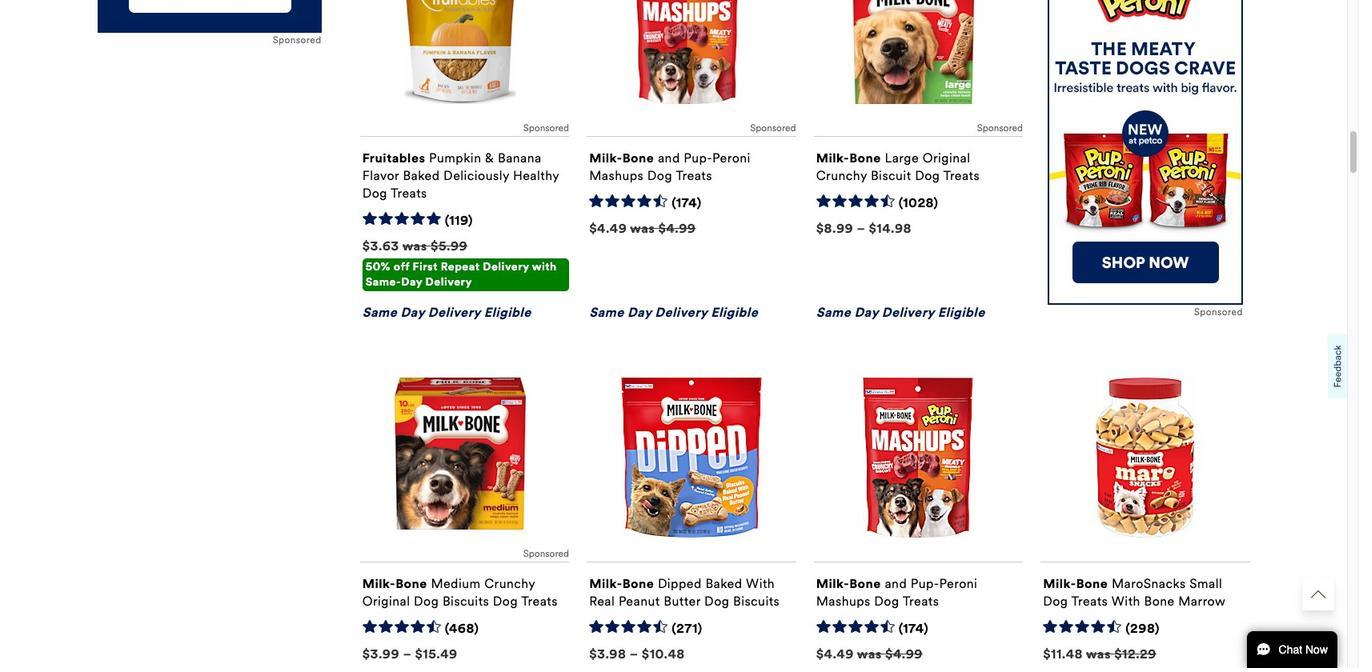 Task type: describe. For each thing, give the bounding box(es) containing it.
large
[[885, 151, 919, 166]]

milk- for 271 reviews element
[[589, 576, 623, 591]]

off
[[394, 260, 410, 274]]

milk- for 298 reviews element
[[1043, 576, 1076, 591]]

1028 reviews element
[[899, 196, 939, 212]]

bone for 271 reviews element
[[623, 576, 654, 591]]

dog inside 'pumpkin & banana flavor baked deliciously healthy dog treats'
[[362, 186, 387, 201]]

treats inside "marosnacks small dog treats with bone marrow"
[[1072, 594, 1108, 609]]

peanut
[[619, 594, 660, 609]]

mashups for bottom 174 reviews element
[[816, 594, 871, 609]]

$8.99
[[816, 221, 853, 236]]

1 vertical spatial 174 reviews element
[[899, 621, 929, 638]]

bone for top 174 reviews element
[[623, 151, 654, 166]]

from $3.98 up to $10.48 element
[[589, 647, 685, 662]]

from $3.99 up to $15.49 element
[[362, 647, 458, 662]]

468 reviews element
[[445, 621, 479, 638]]

pup- for top 174 reviews element
[[684, 151, 713, 166]]

sponsored for pumpkin & banana flavor baked deliciously healthy dog treats
[[523, 123, 569, 134]]

1 horizontal spatial peroni
[[940, 576, 978, 591]]

biscuits inside dipped baked with real peanut butter dog biscuits
[[733, 594, 780, 609]]

bone for "1028 reviews" element
[[849, 151, 881, 166]]

$4.49 was $4.99 for bottom 174 reviews element
[[816, 647, 923, 662]]

$3.98
[[589, 647, 626, 662]]

bone for 468 reviews element
[[396, 576, 427, 591]]

original inside large original crunchy biscuit dog treats
[[923, 151, 971, 166]]

baked inside dipped baked with real peanut butter dog biscuits
[[706, 576, 743, 591]]

bone for 298 reviews element
[[1076, 576, 1108, 591]]

crunchy inside large original crunchy biscuit dog treats
[[816, 168, 867, 183]]

pumpkin
[[429, 151, 481, 166]]

marosnacks
[[1112, 576, 1186, 591]]

(119)
[[445, 213, 473, 228]]

$11.48
[[1043, 647, 1083, 662]]

healthy
[[513, 168, 559, 183]]

and for top 174 reviews element
[[658, 151, 680, 166]]

$4.99 for bottom 174 reviews element
[[885, 647, 923, 662]]

dog inside "marosnacks small dog treats with bone marrow"
[[1043, 594, 1068, 609]]

banana
[[498, 151, 542, 166]]

– for $3.99
[[403, 647, 412, 662]]

eligible for $4.49
[[711, 305, 758, 320]]

mashups for top 174 reviews element
[[589, 168, 644, 183]]

0 vertical spatial 174 reviews element
[[672, 196, 702, 212]]

1 eligible from the left
[[484, 305, 531, 320]]

and for bottom 174 reviews element
[[885, 576, 907, 591]]

biscuit
[[871, 168, 911, 183]]

298 reviews element
[[1126, 621, 1160, 638]]

same for $4.49
[[589, 305, 624, 320]]

milk-bone for 468 reviews element
[[362, 576, 427, 591]]

dog inside dipped baked with real peanut butter dog biscuits
[[705, 594, 730, 609]]

milk-bone for 298 reviews element
[[1043, 576, 1108, 591]]

large original crunchy biscuit dog treats
[[816, 151, 980, 183]]

milk-bone for 271 reviews element
[[589, 576, 654, 591]]

$4.49 was $4.99 for top 174 reviews element
[[589, 221, 696, 236]]

was inside $3.63 was $5.99 50% off first repeat delivery with same-day delivery
[[403, 239, 427, 254]]

pumpkin & banana flavor baked deliciously healthy dog treats
[[362, 151, 559, 201]]

fruitables
[[362, 151, 425, 166]]

0 vertical spatial peroni
[[713, 151, 751, 166]]

marosnacks small dog treats with bone marrow
[[1043, 576, 1226, 609]]

butter
[[664, 594, 701, 609]]

(271)
[[672, 621, 703, 636]]

$3.99 – $15.49
[[362, 647, 458, 662]]

medium
[[431, 576, 481, 591]]

50%
[[366, 260, 391, 274]]

and pup-peroni mashups dog treats for top 174 reviews element
[[589, 151, 751, 183]]

milk- for "1028 reviews" element
[[816, 151, 850, 166]]

$11.48 was $12.29
[[1043, 647, 1157, 662]]

$10.48
[[642, 647, 685, 662]]

day inside $3.63 was $5.99 50% off first repeat delivery with same-day delivery
[[401, 276, 422, 289]]

biscuits inside medium crunchy original dog biscuits dog treats
[[443, 594, 489, 609]]



Task type: locate. For each thing, give the bounding box(es) containing it.
0 horizontal spatial peroni
[[713, 151, 751, 166]]

(468)
[[445, 621, 479, 636]]

(174)
[[672, 196, 702, 211], [899, 621, 929, 636]]

1 horizontal spatial biscuits
[[733, 594, 780, 609]]

0 horizontal spatial $4.99
[[659, 221, 696, 236]]

baked inside 'pumpkin & banana flavor baked deliciously healthy dog treats'
[[403, 168, 440, 183]]

same day delivery eligible
[[362, 305, 531, 320], [589, 305, 758, 320], [816, 305, 985, 320]]

sponsored
[[273, 35, 321, 46], [523, 123, 569, 134], [750, 123, 796, 134], [977, 123, 1023, 134], [1194, 307, 1243, 318], [523, 548, 569, 559]]

$15.49
[[415, 647, 458, 662]]

3 same day delivery eligible from the left
[[816, 305, 985, 320]]

milk-
[[589, 151, 623, 166], [816, 151, 850, 166], [362, 576, 396, 591], [589, 576, 623, 591], [816, 576, 850, 591], [1043, 576, 1076, 591]]

0 horizontal spatial (174)
[[672, 196, 702, 211]]

pup- for bottom 174 reviews element
[[911, 576, 940, 591]]

1 horizontal spatial same day delivery eligible
[[589, 305, 758, 320]]

2 horizontal spatial –
[[857, 221, 866, 236]]

biscuits down the medium
[[443, 594, 489, 609]]

0 vertical spatial crunchy
[[816, 168, 867, 183]]

1 same day delivery eligible from the left
[[362, 305, 531, 320]]

1 horizontal spatial baked
[[706, 576, 743, 591]]

1 horizontal spatial eligible
[[711, 305, 758, 320]]

first
[[413, 260, 438, 274]]

2 horizontal spatial same day delivery eligible
[[816, 305, 985, 320]]

1 horizontal spatial and pup-peroni mashups dog treats
[[816, 576, 978, 609]]

same day delivery eligible for $8.99
[[816, 305, 985, 320]]

and pup-peroni mashups dog treats for bottom 174 reviews element
[[816, 576, 978, 609]]

0 horizontal spatial with
[[746, 576, 775, 591]]

crunchy inside medium crunchy original dog biscuits dog treats
[[484, 576, 535, 591]]

2 same from the left
[[589, 305, 624, 320]]

3 same from the left
[[816, 305, 851, 320]]

– right the $8.99
[[857, 221, 866, 236]]

styled arrow button link
[[1302, 579, 1334, 611]]

$8.99 – $14.98
[[816, 221, 912, 236]]

0 vertical spatial and pup-peroni mashups dog treats
[[589, 151, 751, 183]]

$4.99
[[659, 221, 696, 236], [885, 647, 923, 662]]

0 horizontal spatial and
[[658, 151, 680, 166]]

baked down the fruitables
[[403, 168, 440, 183]]

and
[[658, 151, 680, 166], [885, 576, 907, 591]]

1 vertical spatial peroni
[[940, 576, 978, 591]]

day
[[401, 276, 422, 289], [401, 305, 425, 320], [628, 305, 652, 320], [855, 305, 879, 320]]

treats inside medium crunchy original dog biscuits dog treats
[[521, 594, 558, 609]]

same
[[362, 305, 397, 320], [589, 305, 624, 320], [816, 305, 851, 320]]

&
[[485, 151, 494, 166]]

medium crunchy original dog biscuits dog treats
[[362, 576, 558, 609]]

$5.99
[[431, 239, 468, 254]]

deliciously
[[444, 168, 509, 183]]

1 horizontal spatial mashups
[[816, 594, 871, 609]]

baked right "dipped"
[[706, 576, 743, 591]]

0 horizontal spatial baked
[[403, 168, 440, 183]]

1 vertical spatial and
[[885, 576, 907, 591]]

0 vertical spatial $4.49 was $4.99
[[589, 221, 696, 236]]

1 vertical spatial with
[[1112, 594, 1141, 609]]

1 horizontal spatial (174)
[[899, 621, 929, 636]]

$3.99
[[362, 647, 400, 662]]

1 horizontal spatial and
[[885, 576, 907, 591]]

dipped baked with real peanut butter dog biscuits
[[589, 576, 780, 609]]

1 horizontal spatial with
[[1112, 594, 1141, 609]]

mashups
[[589, 168, 644, 183], [816, 594, 871, 609]]

dog inside large original crunchy biscuit dog treats
[[915, 168, 940, 183]]

0 horizontal spatial and pup-peroni mashups dog treats
[[589, 151, 751, 183]]

1 vertical spatial baked
[[706, 576, 743, 591]]

1 vertical spatial crunchy
[[484, 576, 535, 591]]

2 biscuits from the left
[[733, 594, 780, 609]]

original up $3.99
[[362, 594, 410, 609]]

0 horizontal spatial –
[[403, 647, 412, 662]]

0 horizontal spatial biscuits
[[443, 594, 489, 609]]

milk-bone
[[589, 151, 654, 166], [816, 151, 881, 166], [362, 576, 427, 591], [589, 576, 654, 591], [816, 576, 881, 591], [1043, 576, 1108, 591]]

2 horizontal spatial same
[[816, 305, 851, 320]]

original inside medium crunchy original dog biscuits dog treats
[[362, 594, 410, 609]]

(1028)
[[899, 196, 939, 211]]

with
[[746, 576, 775, 591], [1112, 594, 1141, 609]]

1 horizontal spatial crunchy
[[816, 168, 867, 183]]

0 horizontal spatial sponsored link
[[97, 0, 321, 48]]

0 vertical spatial (174)
[[672, 196, 702, 211]]

1 horizontal spatial same
[[589, 305, 624, 320]]

1 biscuits from the left
[[443, 594, 489, 609]]

crunchy
[[816, 168, 867, 183], [484, 576, 535, 591]]

flavor
[[362, 168, 399, 183]]

with
[[532, 260, 557, 274]]

0 vertical spatial with
[[746, 576, 775, 591]]

1 vertical spatial (174)
[[899, 621, 929, 636]]

0 vertical spatial original
[[923, 151, 971, 166]]

treats inside large original crunchy biscuit dog treats
[[943, 168, 980, 183]]

0 horizontal spatial eligible
[[484, 305, 531, 320]]

milk-bone for "1028 reviews" element
[[816, 151, 881, 166]]

$3.63
[[362, 239, 399, 254]]

$4.99 for top 174 reviews element
[[659, 221, 696, 236]]

0 horizontal spatial crunchy
[[484, 576, 535, 591]]

crunchy left biscuit
[[816, 168, 867, 183]]

same-
[[366, 276, 401, 289]]

1 horizontal spatial –
[[630, 647, 638, 662]]

1 horizontal spatial $4.49
[[816, 647, 854, 662]]

1 vertical spatial $4.99
[[885, 647, 923, 662]]

sponsored for medium crunchy original dog biscuits dog treats
[[523, 548, 569, 559]]

biscuits
[[443, 594, 489, 609], [733, 594, 780, 609]]

0 vertical spatial $4.99
[[659, 221, 696, 236]]

0 horizontal spatial $4.49 was $4.99
[[589, 221, 696, 236]]

with inside dipped baked with real peanut butter dog biscuits
[[746, 576, 775, 591]]

– for $3.98
[[630, 647, 638, 662]]

1 horizontal spatial sponsored link
[[1048, 0, 1243, 320]]

original right large
[[923, 151, 971, 166]]

from $8.99 up to $14.98 element
[[816, 221, 912, 236]]

dipped
[[658, 576, 702, 591]]

repeat
[[441, 260, 480, 274]]

marrow
[[1179, 594, 1226, 609]]

1 vertical spatial and pup-peroni mashups dog treats
[[816, 576, 978, 609]]

$4.49
[[589, 221, 627, 236], [816, 647, 854, 662]]

– right $3.98
[[630, 647, 638, 662]]

sponsored for and pup-peroni mashups dog treats
[[750, 123, 796, 134]]

real
[[589, 594, 615, 609]]

0 horizontal spatial 174 reviews element
[[672, 196, 702, 212]]

same day delivery eligible for $4.49
[[589, 305, 758, 320]]

0 vertical spatial mashups
[[589, 168, 644, 183]]

crunchy right the medium
[[484, 576, 535, 591]]

$4.49 was $4.99
[[589, 221, 696, 236], [816, 647, 923, 662]]

scroll to top image
[[1311, 588, 1326, 602]]

$3.98 – $10.48
[[589, 647, 685, 662]]

treats inside 'pumpkin & banana flavor baked deliciously healthy dog treats'
[[391, 186, 427, 201]]

0 vertical spatial and
[[658, 151, 680, 166]]

milk- for 468 reviews element
[[362, 576, 396, 591]]

1 vertical spatial pup-
[[911, 576, 940, 591]]

271 reviews element
[[672, 621, 703, 638]]

1 sponsored link from the left
[[97, 0, 321, 48]]

biscuits right butter
[[733, 594, 780, 609]]

1 same from the left
[[362, 305, 397, 320]]

$3.63 was $5.99 50% off first repeat delivery with same-day delivery
[[362, 239, 557, 289]]

2 sponsored link from the left
[[1048, 0, 1243, 320]]

1 vertical spatial mashups
[[816, 594, 871, 609]]

bone
[[623, 151, 654, 166], [849, 151, 881, 166], [396, 576, 427, 591], [623, 576, 654, 591], [849, 576, 881, 591], [1076, 576, 1108, 591], [1144, 594, 1175, 609]]

– right $3.99
[[403, 647, 412, 662]]

1 horizontal spatial pup-
[[911, 576, 940, 591]]

milk- for bottom 174 reviews element
[[816, 576, 850, 591]]

with inside "marosnacks small dog treats with bone marrow"
[[1112, 594, 1141, 609]]

119 reviews element
[[445, 213, 473, 230]]

0 horizontal spatial mashups
[[589, 168, 644, 183]]

3 eligible from the left
[[938, 305, 985, 320]]

0 vertical spatial baked
[[403, 168, 440, 183]]

and pup-peroni mashups dog treats
[[589, 151, 751, 183], [816, 576, 978, 609]]

0 vertical spatial pup-
[[684, 151, 713, 166]]

eligible
[[484, 305, 531, 320], [711, 305, 758, 320], [938, 305, 985, 320]]

dog
[[647, 168, 673, 183], [915, 168, 940, 183], [362, 186, 387, 201], [414, 594, 439, 609], [493, 594, 518, 609], [705, 594, 730, 609], [874, 594, 900, 609], [1043, 594, 1068, 609]]

2 eligible from the left
[[711, 305, 758, 320]]

pup-
[[684, 151, 713, 166], [911, 576, 940, 591]]

$12.29
[[1115, 647, 1157, 662]]

0 vertical spatial $4.49
[[589, 221, 627, 236]]

sponsored link
[[97, 0, 321, 48], [1048, 0, 1243, 320]]

0 horizontal spatial same day delivery eligible
[[362, 305, 531, 320]]

baked
[[403, 168, 440, 183], [706, 576, 743, 591]]

1 vertical spatial original
[[362, 594, 410, 609]]

1 vertical spatial $4.49 was $4.99
[[816, 647, 923, 662]]

bone for bottom 174 reviews element
[[849, 576, 881, 591]]

original
[[923, 151, 971, 166], [362, 594, 410, 609]]

peroni
[[713, 151, 751, 166], [940, 576, 978, 591]]

0 horizontal spatial same
[[362, 305, 397, 320]]

milk- for top 174 reviews element
[[589, 151, 623, 166]]

sponsored for large original crunchy biscuit dog treats
[[977, 123, 1023, 134]]

0 horizontal spatial original
[[362, 594, 410, 609]]

0 horizontal spatial $4.49
[[589, 221, 627, 236]]

–
[[857, 221, 866, 236], [403, 647, 412, 662], [630, 647, 638, 662]]

0 horizontal spatial pup-
[[684, 151, 713, 166]]

– for $8.99
[[857, 221, 866, 236]]

delivery
[[483, 260, 529, 274], [426, 276, 472, 289], [428, 305, 481, 320], [655, 305, 708, 320], [882, 305, 935, 320]]

2 same day delivery eligible from the left
[[589, 305, 758, 320]]

same for $8.99
[[816, 305, 851, 320]]

1 horizontal spatial original
[[923, 151, 971, 166]]

1 vertical spatial $4.49
[[816, 647, 854, 662]]

1 horizontal spatial $4.49 was $4.99
[[816, 647, 923, 662]]

treats
[[676, 168, 712, 183], [943, 168, 980, 183], [391, 186, 427, 201], [521, 594, 558, 609], [903, 594, 939, 609], [1072, 594, 1108, 609]]

bone inside "marosnacks small dog treats with bone marrow"
[[1144, 594, 1175, 609]]

was
[[630, 221, 655, 236], [403, 239, 427, 254], [857, 647, 882, 662], [1086, 647, 1111, 662]]

2 horizontal spatial eligible
[[938, 305, 985, 320]]

1 horizontal spatial 174 reviews element
[[899, 621, 929, 638]]

$14.98
[[869, 221, 912, 236]]

1 horizontal spatial $4.99
[[885, 647, 923, 662]]

174 reviews element
[[672, 196, 702, 212], [899, 621, 929, 638]]

eligible for $8.99
[[938, 305, 985, 320]]

(298)
[[1126, 621, 1160, 636]]

small
[[1190, 576, 1223, 591]]



Task type: vqa. For each thing, say whether or not it's contained in the screenshot.
Dog inside MaroSnacks Small Dog Treats With Bone Marrow
yes



